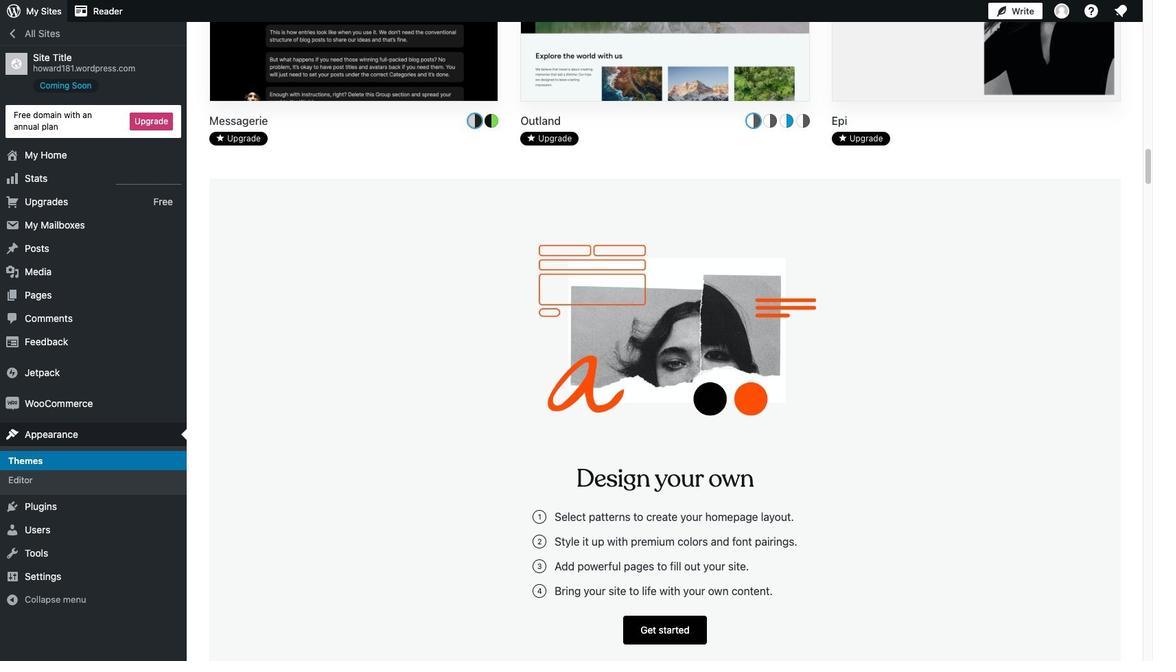 Task type: vqa. For each thing, say whether or not it's contained in the screenshot.
Discover
no



Task type: locate. For each thing, give the bounding box(es) containing it.
1 vertical spatial img image
[[5, 397, 19, 410]]

highest hourly views 0 image
[[116, 175, 181, 184]]

help image
[[1083, 3, 1100, 19]]

pattern assembler image
[[538, 244, 816, 438]]

2 img image from the top
[[5, 397, 19, 410]]

1 img image from the top
[[5, 366, 19, 379]]

img image
[[5, 366, 19, 379], [5, 397, 19, 410]]

0 vertical spatial img image
[[5, 366, 19, 379]]

my profile image
[[1054, 3, 1070, 19]]



Task type: describe. For each thing, give the bounding box(es) containing it.
manage your notifications image
[[1113, 3, 1129, 19]]



